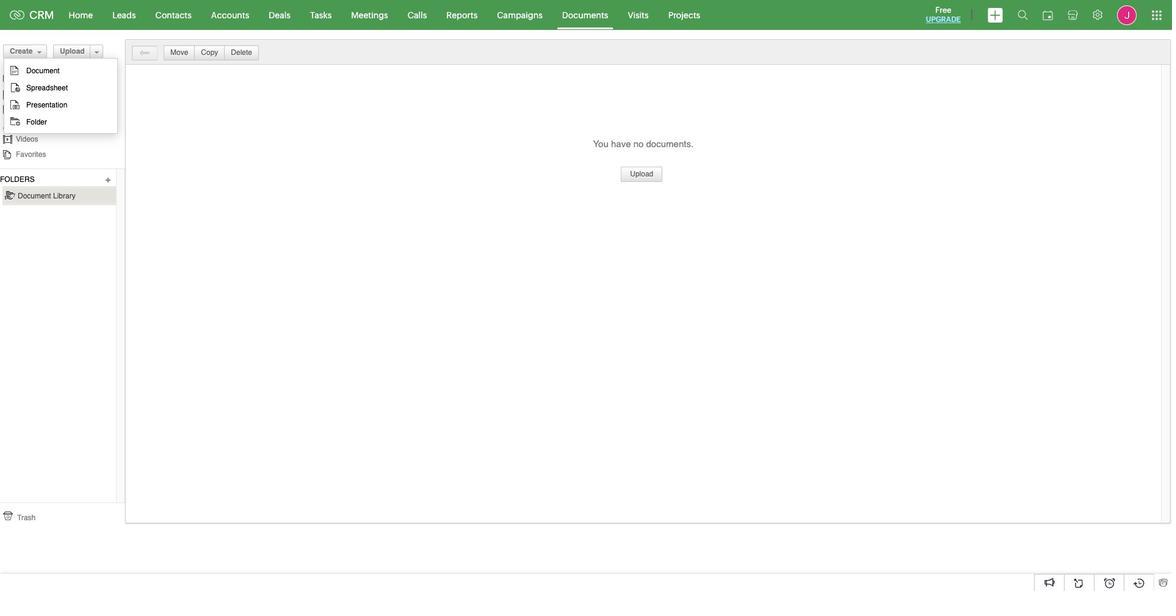 Task type: describe. For each thing, give the bounding box(es) containing it.
accounts link
[[202, 0, 259, 30]]

meetings link
[[342, 0, 398, 30]]

home link
[[59, 0, 103, 30]]

contacts
[[156, 10, 192, 20]]

reports link
[[437, 0, 488, 30]]

create menu element
[[981, 0, 1011, 30]]

projects
[[669, 10, 701, 20]]

meetings
[[351, 10, 388, 20]]

campaigns
[[497, 10, 543, 20]]

crm
[[29, 9, 54, 21]]

free upgrade
[[927, 5, 962, 24]]

projects link
[[659, 0, 711, 30]]

visits link
[[619, 0, 659, 30]]

visits
[[628, 10, 649, 20]]

calendar image
[[1043, 10, 1054, 20]]

crm link
[[10, 9, 54, 21]]

free
[[936, 5, 952, 15]]

campaigns link
[[488, 0, 553, 30]]

contacts link
[[146, 0, 202, 30]]

reports
[[447, 10, 478, 20]]

calls link
[[398, 0, 437, 30]]

home
[[69, 10, 93, 20]]



Task type: locate. For each thing, give the bounding box(es) containing it.
tasks
[[310, 10, 332, 20]]

documents
[[563, 10, 609, 20]]

leads link
[[103, 0, 146, 30]]

calls
[[408, 10, 427, 20]]

leads
[[112, 10, 136, 20]]

documents link
[[553, 0, 619, 30]]

create menu image
[[988, 8, 1004, 22]]

accounts
[[211, 10, 249, 20]]

deals link
[[259, 0, 301, 30]]

tasks link
[[301, 0, 342, 30]]

upgrade
[[927, 15, 962, 24]]

search image
[[1018, 10, 1029, 20]]

profile image
[[1118, 5, 1138, 25]]

search element
[[1011, 0, 1036, 30]]

profile element
[[1111, 0, 1145, 30]]

deals
[[269, 10, 291, 20]]



Task type: vqa. For each thing, say whether or not it's contained in the screenshot.
Users
no



